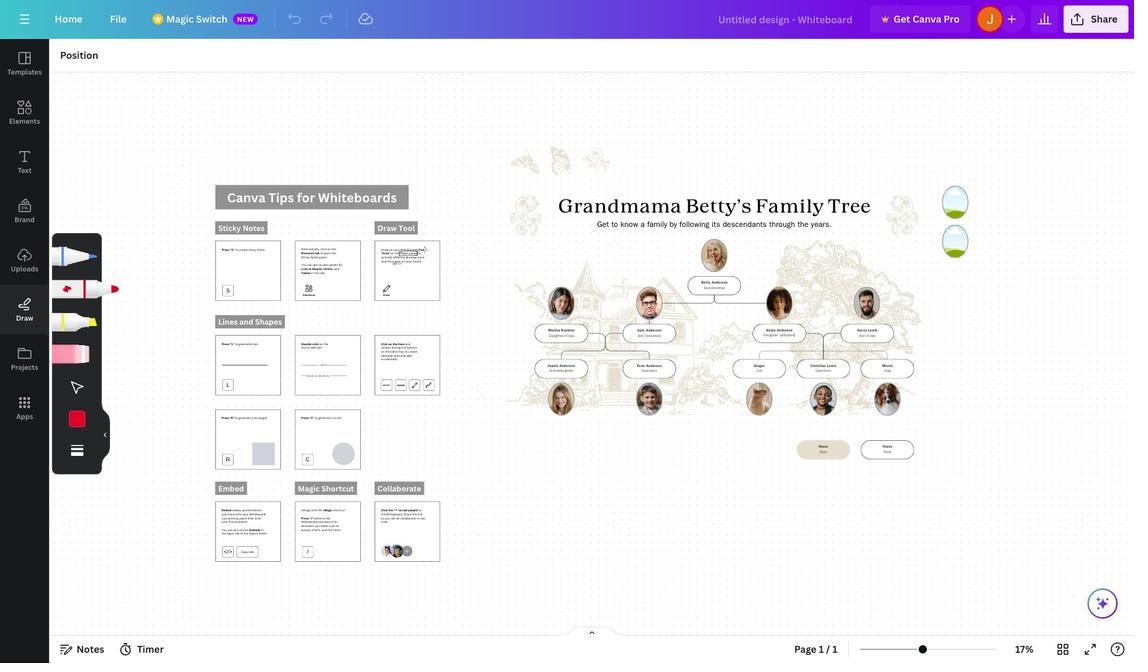 Task type: vqa. For each thing, say whether or not it's contained in the screenshot.
No color image
no



Task type: locate. For each thing, give the bounding box(es) containing it.
2 vertical spatial elements
[[303, 293, 315, 296]]

object
[[249, 532, 258, 536]]

0 vertical spatial embed
[[218, 483, 244, 493]]

to right bar
[[405, 349, 407, 353]]

to inside grandmama betty's family tree get to know a family by following its descendants through the years.
[[611, 221, 618, 229]]

line right along
[[326, 375, 329, 377]]

can inside you can also access embeds in the apps tab of the object panel.
[[227, 528, 232, 532]]

design
[[301, 508, 310, 512]]

access for charts,
[[319, 263, 328, 267]]

1 horizontal spatial your
[[393, 247, 399, 251]]

also left of
[[233, 528, 238, 532]]

0 vertical spatial add
[[310, 346, 316, 349]]

magic left switch
[[166, 12, 194, 25]]

can left tab
[[227, 528, 232, 532]]

embed
[[218, 483, 244, 493], [221, 508, 231, 512]]

to right "r"
[[235, 416, 238, 420]]

1 horizontal spatial can
[[307, 263, 312, 267]]

elements
[[9, 116, 40, 126], [301, 251, 314, 255], [303, 293, 315, 296]]

also for shapes,
[[313, 263, 318, 267]]

draw up activate
[[381, 247, 388, 251]]

apps down projects
[[16, 412, 33, 421]]

page
[[795, 643, 817, 656]]

main menu bar
[[0, 0, 1135, 39]]

add right bar
[[406, 353, 411, 357]]

1 horizontal spatial for
[[339, 263, 343, 267]]

0 vertical spatial also
[[313, 263, 318, 267]]

you
[[301, 263, 306, 267], [221, 528, 227, 532]]

a left rectangle.
[[251, 416, 253, 420]]

the inside embed videos, presentations, and more onto your whiteboard. just directly paste their links onto the template!
[[229, 520, 233, 524]]

position
[[60, 49, 98, 62]]

"s"
[[230, 247, 234, 251]]

1 vertical spatial you
[[315, 524, 320, 528]]

a
[[640, 221, 645, 229], [251, 416, 253, 420], [331, 416, 333, 420]]

through
[[769, 221, 795, 229]]

can inside you can also access panels for lines & shapes, charts, and tables in this tab.
[[307, 263, 312, 267]]

by
[[670, 221, 677, 229]]

sticky down alternatively, in the left of the page
[[301, 255, 309, 259]]

1 left /
[[819, 643, 824, 656]]

1 vertical spatial get
[[597, 221, 609, 229]]

1 horizontal spatial access
[[319, 263, 328, 267]]

0 horizontal spatial share
[[404, 512, 412, 516]]

0 vertical spatial click
[[320, 247, 326, 251]]

search
[[324, 520, 333, 524]]

you left &
[[301, 263, 306, 267]]

projects button
[[0, 334, 49, 384]]

0 vertical spatial elements
[[9, 116, 40, 126]]

press left "/"
[[301, 516, 309, 520]]

0 vertical spatial you
[[301, 263, 306, 267]]

1 vertical spatial also
[[233, 528, 238, 532]]

1 vertical spatial create
[[408, 349, 417, 353]]

in left this
[[311, 271, 313, 274]]

apps inside button
[[16, 412, 33, 421]]

2 vertical spatial notes
[[77, 643, 104, 656]]

1 horizontal spatial create
[[408, 349, 417, 353]]

press "/" while on the whiteboard and search for whatever you need, such as emojis, charts, and the timer!
[[301, 516, 341, 532]]

you inside you can also access panels for lines & shapes, charts, and tables in this tab.
[[301, 263, 306, 267]]

alternatively,
[[301, 247, 320, 251]]

shapes,
[[312, 267, 322, 271]]

draw inside "draw on your whiteboard! click 'draw' on the object panel to activate different drawing tools and the eraser on your board."
[[381, 247, 388, 251]]

1 horizontal spatial you
[[385, 516, 390, 520]]

bar
[[399, 349, 404, 353]]

1 vertical spatial click
[[381, 342, 388, 346]]

0 horizontal spatial notes
[[77, 643, 104, 656]]

elements down the tables
[[303, 293, 315, 296]]

in right embeds
[[261, 528, 263, 532]]

can left the all
[[391, 516, 395, 520]]

text button
[[0, 137, 49, 187]]

family
[[755, 194, 824, 218]]

on right eraser
[[402, 259, 405, 263]]

real
[[420, 516, 425, 520]]

timer
[[137, 643, 164, 656]]

2 vertical spatial can
[[227, 528, 232, 532]]

uploads button
[[0, 236, 49, 285]]

1 horizontal spatial sticky
[[301, 255, 309, 259]]

whiteboard. inside embed videos, presentations, and more onto your whiteboard. just directly paste their links onto the template!
[[249, 512, 266, 516]]

position button
[[55, 44, 104, 66]]

link
[[417, 512, 422, 516]]

panel.
[[319, 255, 327, 259]]

2 horizontal spatial notes
[[310, 255, 318, 259]]

1 vertical spatial notes
[[310, 255, 318, 259]]

0 vertical spatial share
[[1091, 12, 1118, 25]]

onto right more
[[235, 512, 242, 516]]

0 vertical spatial get
[[894, 12, 911, 25]]

lines.
[[251, 342, 258, 346]]

2 1 from the left
[[833, 643, 838, 656]]

lines inside you can also access panels for lines & shapes, charts, and tables in this tab.
[[301, 267, 308, 271]]

get down grandmama
[[597, 221, 609, 229]]

magic inside main menu bar
[[166, 12, 194, 25]]

you inside the press "/" while on the whiteboard and search for whatever you need, such as emojis, charts, and the timer!
[[315, 524, 320, 528]]

side panel tab list
[[0, 39, 49, 433]]

to right panel
[[418, 251, 421, 255]]

also inside you can also access panels for lines & shapes, charts, and tables in this tab.
[[313, 263, 318, 267]]

on right "while"
[[322, 516, 325, 520]]

1 horizontal spatial magic
[[298, 483, 320, 493]]

you can also access panels for lines & shapes, charts, and tables in this tab.
[[301, 263, 343, 274]]

click
[[320, 247, 326, 251], [312, 342, 319, 346]]

0 horizontal spatial you
[[221, 528, 227, 532]]

to right tab
[[320, 251, 323, 255]]

click up elbowed
[[381, 342, 388, 346]]

also right &
[[313, 263, 318, 267]]

your up template!
[[242, 512, 249, 516]]

lines up "l"
[[218, 316, 237, 327]]

apps left tab
[[227, 532, 234, 536]]

the
[[798, 221, 809, 229], [331, 247, 336, 251], [331, 251, 336, 255], [395, 251, 399, 255], [387, 259, 392, 263], [324, 342, 328, 346], [393, 342, 397, 346], [401, 346, 406, 349], [385, 349, 390, 353], [311, 375, 314, 377], [323, 375, 326, 377], [318, 508, 322, 512], [388, 508, 393, 512], [381, 512, 385, 516], [412, 512, 417, 516], [326, 516, 330, 520], [229, 520, 233, 524], [327, 528, 332, 532], [221, 532, 226, 536], [244, 532, 248, 536]]

line left text.
[[301, 346, 306, 349]]

1 horizontal spatial lines
[[301, 267, 308, 271]]

embed for embed videos, presentations, and more onto your whiteboard. just directly paste their links onto the template!
[[221, 508, 231, 512]]

elements inside alternatively, click on the elements tab to open the sticky notes panel.
[[301, 251, 314, 255]]

on inside the double-click on the line to add text.
[[319, 342, 323, 346]]

line
[[301, 346, 306, 349], [326, 375, 329, 377]]

0 vertical spatial lines
[[301, 267, 308, 271]]

1 horizontal spatial get
[[894, 12, 911, 25]]

0 vertical spatial text
[[324, 364, 327, 366]]

magic shortcut
[[298, 483, 354, 493]]

embed up the just
[[221, 508, 231, 512]]

1 right /
[[833, 643, 838, 656]]

1 vertical spatial add
[[406, 353, 411, 357]]

links
[[255, 516, 261, 520]]

generate for a
[[238, 416, 251, 420]]

on up panel.
[[327, 247, 331, 251]]

elements up "text" button on the left of the page
[[9, 116, 40, 126]]

drag the text along the line
[[307, 375, 329, 377]]

tab.
[[320, 271, 325, 274]]

directly
[[228, 516, 239, 520]]

0 horizontal spatial your
[[242, 512, 249, 516]]

0 horizontal spatial you
[[315, 524, 320, 528]]

access inside you can also access panels for lines & shapes, charts, and tables in this tab.
[[319, 263, 328, 267]]

0 vertical spatial for
[[339, 263, 343, 267]]

drawing
[[406, 255, 417, 259]]

notes left timer button
[[77, 643, 104, 656]]

0 horizontal spatial can
[[227, 528, 232, 532]]

notes inside alternatively, click on the elements tab to open the sticky notes panel.
[[310, 255, 318, 259]]

&
[[309, 267, 311, 271]]

text
[[324, 364, 327, 366], [315, 375, 318, 377]]

a right 'know'
[[640, 221, 645, 229]]

pro
[[944, 12, 960, 25]]

1 vertical spatial embed
[[221, 508, 231, 512]]

press "r" to generate a rectangle. press "c" to generate a circle.
[[221, 416, 342, 420]]

1 vertical spatial for
[[334, 520, 338, 524]]

whiteboard. right the 'paste'
[[249, 512, 266, 516]]

0 horizontal spatial whiteboard.
[[249, 512, 266, 516]]

press
[[222, 247, 229, 251], [222, 342, 229, 346], [221, 416, 229, 420], [301, 416, 309, 420], [301, 516, 309, 520]]

magic for magic switch
[[166, 12, 194, 25]]

magic for magic shortcut
[[298, 483, 320, 493]]

to left text.
[[307, 346, 310, 349]]

1 vertical spatial share
[[404, 512, 412, 516]]

access inside you can also access embeds in the apps tab of the object panel.
[[239, 528, 248, 532]]

access
[[319, 263, 328, 267], [239, 528, 248, 532]]

access down template!
[[239, 528, 248, 532]]

access down panel.
[[319, 263, 328, 267]]

1 horizontal spatial you
[[301, 263, 306, 267]]

0 horizontal spatial text
[[315, 375, 318, 377]]

draw up the projects button
[[16, 313, 33, 323]]

press for press "/" while on the whiteboard and search for whatever you need, such as emojis, charts, and the timer!
[[301, 516, 309, 520]]

magic up design
[[298, 483, 320, 493]]

click inside click on the lines and choose among the options on the editor bar to create elbowed lines and add arrowheads.
[[381, 342, 388, 346]]

0 horizontal spatial line
[[301, 346, 306, 349]]

generate right "c"
[[318, 416, 330, 420]]

in left real
[[416, 516, 419, 520]]

can for in
[[307, 263, 312, 267]]

draw down activate
[[383, 293, 390, 297]]

onto
[[235, 512, 242, 516], [221, 520, 228, 524]]

this
[[314, 271, 319, 274]]

press for press "s" to create sticky notes.
[[222, 247, 229, 251]]

2 vertical spatial in
[[261, 528, 263, 532]]

generate right "r"
[[238, 416, 251, 420]]

to inside alternatively, click on the elements tab to open the sticky notes panel.
[[320, 251, 323, 255]]

you left need,
[[315, 524, 320, 528]]

0 horizontal spatial onto
[[221, 520, 228, 524]]

0 horizontal spatial get
[[597, 221, 609, 229]]

you inside you can also access embeds in the apps tab of the object panel.
[[221, 528, 227, 532]]

generate left lines.
[[238, 342, 251, 346]]

click up tools at left top
[[418, 247, 425, 251]]

on up activate
[[389, 247, 392, 251]]

0 vertical spatial access
[[319, 263, 328, 267]]

draw
[[377, 223, 397, 233], [381, 247, 388, 251], [383, 293, 390, 297], [16, 313, 33, 323]]

create right bar
[[408, 349, 417, 353]]

0 vertical spatial apps
[[16, 412, 33, 421]]

1 horizontal spatial whiteboard.
[[386, 512, 403, 516]]

add left the people
[[402, 508, 407, 512]]

add inside the double-click on the line to add text.
[[310, 346, 316, 349]]

2 vertical spatial your
[[242, 512, 249, 516]]

home link
[[44, 5, 94, 33]]

click inside click the "+" to add people to the whiteboard. share the link so you can all collaborate in real time!
[[381, 508, 388, 512]]

1 vertical spatial magic
[[298, 483, 320, 493]]

can
[[307, 263, 312, 267], [391, 516, 395, 520], [227, 528, 232, 532]]

years.
[[811, 221, 832, 229]]

add left text.
[[310, 346, 316, 349]]

to right the people
[[418, 508, 421, 512]]

home
[[55, 12, 83, 25]]

lines and shapes
[[218, 316, 282, 327]]

/
[[827, 643, 831, 656]]

text right add
[[324, 364, 327, 366]]

on right double-
[[319, 342, 323, 346]]

to right "l"
[[235, 342, 238, 346]]

whiteboard. inside click the "+" to add people to the whiteboard. share the link so you can all collaborate in real time!
[[386, 512, 403, 516]]

1 vertical spatial line
[[326, 375, 329, 377]]

embeds
[[249, 528, 260, 532]]

0 horizontal spatial access
[[239, 528, 248, 532]]

1 vertical spatial access
[[239, 528, 248, 532]]

1 horizontal spatial apps
[[227, 532, 234, 536]]

click the "+" to add people to the whiteboard. share the link so you can all collaborate in real time!
[[381, 508, 425, 524]]

0 vertical spatial click
[[418, 247, 425, 251]]

2 horizontal spatial can
[[391, 516, 395, 520]]

in inside you can also access embeds in the apps tab of the object panel.
[[261, 528, 263, 532]]

different
[[393, 255, 405, 259]]

you down the just
[[221, 528, 227, 532]]

along
[[318, 375, 323, 377]]

for right the panels
[[339, 263, 343, 267]]

with
[[311, 508, 317, 512]]

create inside click on the lines and choose among the options on the editor bar to create elbowed lines and add arrowheads.
[[408, 349, 417, 353]]

notes up sticky
[[242, 223, 264, 233]]

text left along
[[315, 375, 318, 377]]

0 vertical spatial notes
[[242, 223, 264, 233]]

0 horizontal spatial apps
[[16, 412, 33, 421]]

add
[[310, 346, 316, 349], [406, 353, 411, 357], [402, 508, 407, 512]]

following
[[680, 221, 709, 229]]

click for whiteboard.
[[381, 508, 388, 512]]

0 vertical spatial magic
[[166, 12, 194, 25]]

notes.
[[257, 247, 265, 251]]

1 vertical spatial lines
[[393, 353, 400, 357]]

press inside the press "/" while on the whiteboard and search for whatever you need, such as emojis, charts, and the timer!
[[301, 516, 309, 520]]

choose
[[381, 346, 391, 349]]

get left canva in the top right of the page
[[894, 12, 911, 25]]

onto left directly
[[221, 520, 228, 524]]

1 vertical spatial sticky
[[301, 255, 309, 259]]

generate
[[238, 342, 251, 346], [238, 416, 251, 420], [318, 416, 330, 420]]

0 horizontal spatial in
[[261, 528, 263, 532]]

1 vertical spatial in
[[416, 516, 419, 520]]

get inside grandmama betty's family tree get to know a family by following its descendants through the years.
[[597, 221, 609, 229]]

the inside the double-click on the line to add text.
[[324, 342, 328, 346]]

on right the 'draw'
[[391, 251, 394, 255]]

1 horizontal spatial share
[[1091, 12, 1118, 25]]

1 horizontal spatial 1
[[833, 643, 838, 656]]

for right search on the left bottom
[[334, 520, 338, 524]]

your left board.
[[406, 259, 412, 263]]

and inside "draw on your whiteboard! click 'draw' on the object panel to activate different drawing tools and the eraser on your board."
[[381, 259, 386, 263]]

embed up videos, on the bottom left
[[218, 483, 244, 493]]

elements left tab
[[301, 251, 314, 255]]

your up different
[[393, 247, 399, 251]]

on inside the press "/" while on the whiteboard and search for whatever you need, such as emojis, charts, and the timer!
[[322, 516, 325, 520]]

1 vertical spatial you
[[221, 528, 227, 532]]

line inside the double-click on the line to add text.
[[301, 346, 306, 349]]

1 horizontal spatial a
[[331, 416, 333, 420]]

0 vertical spatial you
[[385, 516, 390, 520]]

notes inside button
[[77, 643, 104, 656]]

0 horizontal spatial lines
[[218, 316, 237, 327]]

click up so
[[381, 508, 388, 512]]

click inside alternatively, click on the elements tab to open the sticky notes panel.
[[320, 247, 326, 251]]

you
[[385, 516, 390, 520], [315, 524, 320, 528]]

lines up bar
[[398, 342, 404, 346]]

draw left tool
[[377, 223, 397, 233]]

create left sticky
[[239, 247, 247, 251]]

whiteboard. right so
[[386, 512, 403, 516]]

embed inside embed videos, presentations, and more onto your whiteboard. just directly paste their links onto the template!
[[221, 508, 231, 512]]

to right "c"
[[315, 416, 318, 420]]

you right so
[[385, 516, 390, 520]]

0 vertical spatial onto
[[235, 512, 242, 516]]

1 vertical spatial click
[[312, 342, 319, 346]]

to inside "draw on your whiteboard! click 'draw' on the object panel to activate different drawing tools and the eraser on your board."
[[418, 251, 421, 255]]

lines left &
[[301, 267, 308, 271]]

page 1 / 1
[[795, 643, 838, 656]]

0 horizontal spatial magic
[[166, 12, 194, 25]]

0 horizontal spatial click
[[312, 342, 319, 346]]

to right '"+"'
[[398, 508, 401, 512]]

'draw'
[[381, 251, 390, 255]]

a left "circle."
[[331, 416, 333, 420]]

lines down the among
[[393, 353, 400, 357]]

press left "s"
[[222, 247, 229, 251]]

sticky up "s"
[[218, 223, 241, 233]]

sticky
[[248, 247, 256, 251]]

to inside click on the lines and choose among the options on the editor bar to create elbowed lines and add arrowheads.
[[405, 349, 407, 353]]

press left "r"
[[221, 416, 229, 420]]

and
[[381, 259, 386, 263], [334, 267, 339, 271], [239, 316, 253, 327], [405, 342, 410, 346], [400, 353, 405, 357], [221, 512, 227, 516], [318, 520, 323, 524], [322, 528, 327, 532]]

file button
[[99, 5, 138, 33]]

double-
[[301, 342, 312, 346]]

/magic
[[323, 508, 332, 512]]

embed for embed
[[218, 483, 244, 493]]

grandmama betty's family tree get to know a family by following its descendants through the years.
[[558, 194, 871, 229]]

0 horizontal spatial sticky
[[218, 223, 241, 233]]

0 vertical spatial can
[[307, 263, 312, 267]]

0 vertical spatial create
[[239, 247, 247, 251]]

2 horizontal spatial a
[[640, 221, 645, 229]]

press left "l"
[[222, 342, 229, 346]]

1 vertical spatial your
[[406, 259, 412, 263]]

click inside the double-click on the line to add text.
[[312, 342, 319, 346]]

2 horizontal spatial in
[[416, 516, 419, 520]]

2 vertical spatial click
[[381, 508, 388, 512]]

among
[[391, 346, 401, 349]]

0 horizontal spatial also
[[233, 528, 238, 532]]

apps
[[16, 412, 33, 421], [227, 532, 234, 536]]

1 whiteboard. from the left
[[249, 512, 266, 516]]

sticky
[[218, 223, 241, 233], [301, 255, 309, 259]]

also for tab
[[233, 528, 238, 532]]

2 vertical spatial add
[[402, 508, 407, 512]]

1 horizontal spatial click
[[320, 247, 326, 251]]

betty's
[[685, 194, 751, 218]]

1 horizontal spatial notes
[[242, 223, 264, 233]]

on inside alternatively, click on the elements tab to open the sticky notes panel.
[[327, 247, 331, 251]]

board.
[[413, 259, 422, 263]]

to inside the double-click on the line to add text.
[[307, 346, 310, 349]]

get canva pro
[[894, 12, 960, 25]]

to left 'know'
[[611, 221, 618, 229]]

more
[[227, 512, 234, 516]]

you for the
[[221, 528, 227, 532]]

projects
[[11, 362, 38, 372]]

can up the tables
[[307, 263, 312, 267]]

0 vertical spatial line
[[301, 346, 306, 349]]

on up arrowheads.
[[381, 349, 384, 353]]

add inside click on the lines and choose among the options on the editor bar to create elbowed lines and add arrowheads.
[[406, 353, 411, 357]]

2 whiteboard. from the left
[[386, 512, 403, 516]]

0 vertical spatial in
[[311, 271, 313, 274]]

notes down alternatively, in the left of the page
[[310, 255, 318, 259]]

1 horizontal spatial line
[[326, 375, 329, 377]]

also inside you can also access embeds in the apps tab of the object panel.
[[233, 528, 238, 532]]



Task type: describe. For each thing, give the bounding box(es) containing it.
on up "editor"
[[388, 342, 392, 346]]

share inside click the "+" to add people to the whiteboard. share the link so you can all collaborate in real time!
[[404, 512, 412, 516]]

for inside the press "/" while on the whiteboard and search for whatever you need, such as emojis, charts, and the timer!
[[334, 520, 338, 524]]

in inside click the "+" to add people to the whiteboard. share the link so you can all collaborate in real time!
[[416, 516, 419, 520]]

embed videos, presentations, and more onto your whiteboard. just directly paste their links onto the template!
[[221, 508, 266, 524]]

sticky notes
[[218, 223, 264, 233]]

paste
[[239, 516, 247, 520]]

charts,
[[311, 528, 321, 532]]

people
[[408, 508, 418, 512]]

your inside embed videos, presentations, and more onto your whiteboard. just directly paste their links onto the template!
[[242, 512, 249, 516]]

1 horizontal spatial text
[[324, 364, 327, 366]]

shortcut.
[[333, 508, 345, 512]]

just
[[221, 516, 227, 520]]

template!
[[234, 520, 247, 524]]

press left "c"
[[301, 416, 309, 420]]

elements inside button
[[9, 116, 40, 126]]

uploads
[[11, 264, 38, 274]]

you can also access embeds in the apps tab of the object panel.
[[221, 528, 267, 536]]

"r"
[[230, 416, 234, 420]]

templates
[[7, 67, 42, 77]]

and inside you can also access panels for lines & shapes, charts, and tables in this tab.
[[334, 267, 339, 271]]

can for panel.
[[227, 528, 232, 532]]

panel
[[409, 251, 417, 255]]

emojis,
[[301, 528, 311, 532]]

elements button
[[0, 88, 49, 137]]

add inside click the "+" to add people to the whiteboard. share the link so you can all collaborate in real time!
[[402, 508, 407, 512]]

apps inside you can also access embeds in the apps tab of the object panel.
[[227, 532, 234, 536]]

design with the /magic shortcut.
[[301, 508, 345, 512]]

generate for lines.
[[238, 342, 251, 346]]

draw inside button
[[16, 313, 33, 323]]

add text
[[320, 364, 327, 366]]

"/"
[[309, 516, 313, 520]]

text
[[18, 166, 32, 175]]

presentations,
[[242, 508, 262, 512]]

click inside "draw on your whiteboard! click 'draw' on the object panel to activate different drawing tools and the eraser on your board."
[[418, 247, 425, 251]]

draw button
[[0, 285, 49, 334]]

whiteboard!
[[400, 247, 417, 251]]

1 horizontal spatial onto
[[235, 512, 242, 516]]

press for press "l" to generate lines.
[[222, 342, 229, 346]]

whatever
[[301, 524, 314, 528]]

1 vertical spatial lines
[[218, 316, 237, 327]]

tab
[[234, 532, 239, 536]]

for inside you can also access panels for lines & shapes, charts, and tables in this tab.
[[339, 263, 343, 267]]

collaborate
[[377, 483, 421, 493]]

arrowheads.
[[381, 357, 398, 361]]

click for options
[[381, 342, 388, 346]]

circle.
[[333, 416, 342, 420]]

can inside click the "+" to add people to the whiteboard. share the link so you can all collaborate in real time!
[[391, 516, 395, 520]]

share inside dropdown button
[[1091, 12, 1118, 25]]

click for to
[[320, 247, 326, 251]]

share button
[[1064, 5, 1129, 33]]

brand
[[15, 215, 35, 224]]

as
[[336, 524, 339, 528]]

show pages image
[[559, 626, 625, 637]]

switch
[[196, 12, 228, 25]]

know
[[620, 221, 638, 229]]

get canva pro button
[[871, 5, 971, 33]]

need,
[[320, 524, 328, 528]]

draw on your whiteboard! click 'draw' on the object panel to activate different drawing tools and the eraser on your board.
[[381, 247, 425, 263]]

notes button
[[55, 639, 110, 661]]

0 vertical spatial your
[[393, 247, 399, 251]]

you inside click the "+" to add people to the whiteboard. share the link so you can all collaborate in real time!
[[385, 516, 390, 520]]

1 vertical spatial text
[[315, 375, 318, 377]]

"c"
[[309, 416, 314, 420]]

descendants
[[723, 221, 767, 229]]

canva
[[913, 12, 942, 25]]

whiteboard
[[301, 520, 317, 524]]

draw tool
[[377, 223, 415, 233]]

object
[[400, 251, 409, 255]]

all
[[396, 516, 399, 520]]

file
[[110, 12, 127, 25]]

tools
[[417, 255, 424, 259]]

1 vertical spatial onto
[[221, 520, 228, 524]]

its
[[712, 221, 720, 229]]

a inside grandmama betty's family tree get to know a family by following its descendants through the years.
[[640, 221, 645, 229]]

"+"
[[394, 508, 398, 512]]

0 vertical spatial sticky
[[218, 223, 241, 233]]

charts,
[[323, 267, 333, 271]]

to right "s"
[[235, 247, 238, 251]]

drag
[[307, 375, 311, 377]]

collaborate
[[400, 516, 416, 520]]

so
[[381, 516, 384, 520]]

such
[[329, 524, 335, 528]]

timer button
[[115, 639, 169, 661]]

"l"
[[230, 342, 234, 346]]

double-click on the line to add text.
[[301, 342, 328, 349]]

you for lines
[[301, 263, 306, 267]]

magic switch
[[166, 12, 228, 25]]

grandmama
[[558, 194, 681, 218]]

the inside grandmama betty's family tree get to know a family by following its descendants through the years.
[[798, 221, 809, 229]]

time!
[[381, 520, 388, 524]]

tab
[[315, 251, 319, 255]]

get inside button
[[894, 12, 911, 25]]

tree
[[828, 194, 871, 218]]

click for add
[[312, 342, 319, 346]]

open
[[324, 251, 331, 255]]

brand button
[[0, 187, 49, 236]]

0 horizontal spatial a
[[251, 416, 253, 420]]

canva assistant image
[[1095, 596, 1111, 612]]

2 horizontal spatial your
[[406, 259, 412, 263]]

sticky inside alternatively, click on the elements tab to open the sticky notes panel.
[[301, 255, 309, 259]]

press for press "r" to generate a rectangle. press "c" to generate a circle.
[[221, 416, 229, 420]]

0 vertical spatial lines
[[398, 342, 404, 346]]

press "l" to generate lines.
[[222, 342, 258, 346]]

#e7191f image
[[69, 411, 85, 427]]

panel.
[[259, 532, 267, 536]]

0 horizontal spatial create
[[239, 247, 247, 251]]

17%
[[1016, 643, 1034, 656]]

and inside embed videos, presentations, and more onto your whiteboard. just directly paste their links onto the template!
[[221, 512, 227, 516]]

videos,
[[232, 508, 242, 512]]

tool
[[398, 223, 415, 233]]

access for of
[[239, 528, 248, 532]]

shapes
[[255, 316, 282, 327]]

hide image
[[101, 402, 110, 467]]

panels
[[329, 263, 338, 267]]

alternatively, click on the elements tab to open the sticky notes panel.
[[301, 247, 336, 259]]

1 1 from the left
[[819, 643, 824, 656]]

timer!
[[333, 528, 341, 532]]

in inside you can also access panels for lines & shapes, charts, and tables in this tab.
[[311, 271, 313, 274]]

while
[[314, 516, 321, 520]]

options
[[407, 346, 417, 349]]

Design title text field
[[708, 5, 865, 33]]



